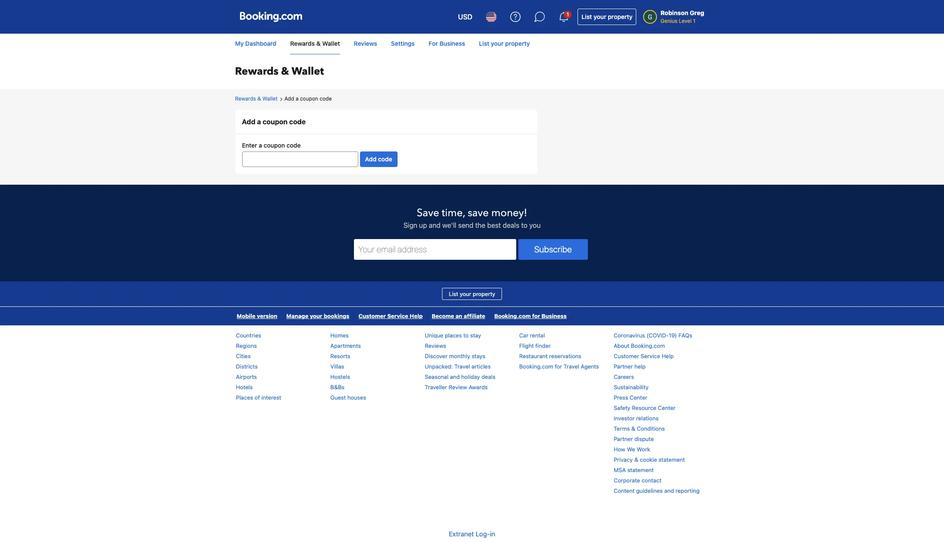 Task type: vqa. For each thing, say whether or not it's contained in the screenshot.
"privacy & cookie statement"
no



Task type: describe. For each thing, give the bounding box(es) containing it.
articles
[[472, 363, 491, 370]]

cookie
[[640, 457, 658, 464]]

robinson greg genius level 1
[[661, 9, 705, 24]]

save time, save money! footer
[[0, 184, 945, 543]]

customer service help
[[359, 313, 423, 320]]

mobile version link
[[233, 307, 282, 326]]

awards
[[469, 384, 488, 391]]

2 vertical spatial rewards & wallet
[[235, 95, 278, 102]]

2 vertical spatial rewards
[[235, 95, 256, 102]]

booking.com inside coronavirus (covid-19) faqs about booking.com customer service help partner help careers sustainability press center safety resource center investor relations terms & conditions partner dispute how we work privacy & cookie statement msa statement corporate contact content guidelines and reporting
[[631, 343, 665, 349]]

customer service help link for become an affiliate
[[354, 307, 427, 326]]

msa statement link
[[614, 467, 654, 474]]

subscribe button
[[519, 239, 588, 260]]

villas link
[[331, 363, 344, 370]]

dispute
[[635, 436, 654, 443]]

help inside navigation
[[410, 313, 423, 320]]

interest
[[262, 394, 281, 401]]

your for list your property link to the bottom
[[460, 291, 472, 298]]

privacy
[[614, 457, 633, 464]]

usd button
[[453, 6, 478, 27]]

places of interest link
[[236, 394, 281, 401]]

you
[[530, 222, 541, 229]]

bookings
[[324, 313, 350, 320]]

time,
[[442, 206, 465, 220]]

dashboard
[[245, 40, 277, 47]]

manage your bookings link
[[282, 307, 354, 326]]

of
[[255, 394, 260, 401]]

0 vertical spatial booking.com
[[495, 313, 531, 320]]

manage your bookings
[[287, 313, 350, 320]]

usd
[[458, 13, 473, 21]]

1 vertical spatial list
[[479, 40, 490, 47]]

msa
[[614, 467, 626, 474]]

booking.com inside car rental flight finder restaurant reservations booking.com for travel agents
[[520, 363, 554, 370]]

airports link
[[236, 374, 257, 381]]

(covid-
[[647, 332, 669, 339]]

0 vertical spatial rewards
[[290, 40, 315, 47]]

sustainability link
[[614, 384, 649, 391]]

Your email address email field
[[354, 239, 516, 260]]

unique places to stay reviews discover monthly stays unpacked: travel articles seasonal and holiday deals traveller review awards
[[425, 332, 496, 391]]

19)
[[669, 332, 678, 339]]

an
[[456, 313, 463, 320]]

content guidelines and reporting link
[[614, 488, 700, 495]]

contact
[[642, 477, 662, 484]]

extranet log-in
[[449, 531, 496, 538]]

1 inside button
[[567, 11, 569, 18]]

unique places to stay link
[[425, 332, 481, 339]]

airports
[[236, 374, 257, 381]]

resorts
[[331, 353, 351, 360]]

2 partner from the top
[[614, 436, 633, 443]]

guidelines
[[637, 488, 663, 495]]

service inside coronavirus (covid-19) faqs about booking.com customer service help partner help careers sustainability press center safety resource center investor relations terms & conditions partner dispute how we work privacy & cookie statement msa statement corporate contact content guidelines and reporting
[[641, 353, 661, 360]]

villas
[[331, 363, 344, 370]]

for
[[429, 40, 438, 47]]

stay
[[471, 332, 481, 339]]

seasonal and holiday deals link
[[425, 374, 496, 381]]

manage
[[287, 313, 309, 320]]

mobile
[[237, 313, 256, 320]]

coronavirus (covid-19) faqs about booking.com customer service help partner help careers sustainability press center safety resource center investor relations terms & conditions partner dispute how we work privacy & cookie statement msa statement corporate contact content guidelines and reporting
[[614, 332, 700, 495]]

terms
[[614, 426, 630, 432]]

1 vertical spatial wallet
[[292, 64, 324, 79]]

and inside unique places to stay reviews discover monthly stays unpacked: travel articles seasonal and holiday deals traveller review awards
[[450, 374, 460, 381]]

2 vertical spatial coupon
[[264, 142, 285, 149]]

my dashboard
[[235, 40, 277, 47]]

0 horizontal spatial rewards & wallet link
[[235, 95, 278, 102]]

car
[[520, 332, 529, 339]]

greg
[[690, 9, 705, 16]]

reservations
[[550, 353, 582, 360]]

and inside save time, save money! sign up and we'll send the best deals to you
[[429, 222, 441, 229]]

we'll
[[443, 222, 457, 229]]

my
[[235, 40, 244, 47]]

holiday
[[462, 374, 480, 381]]

add code button
[[360, 152, 398, 167]]

investor
[[614, 415, 635, 422]]

for business link
[[422, 36, 472, 52]]

the
[[476, 222, 486, 229]]

districts link
[[236, 363, 258, 370]]

conditions
[[637, 426, 665, 432]]

countries link
[[236, 332, 261, 339]]

traveller review awards link
[[425, 384, 488, 391]]

discover monthly stays link
[[425, 353, 486, 360]]

1 vertical spatial reviews link
[[425, 343, 446, 349]]

investor relations link
[[614, 415, 659, 422]]

partner help link
[[614, 363, 646, 370]]

0 vertical spatial add a coupon code
[[285, 95, 332, 102]]

become an affiliate link
[[428, 307, 490, 326]]

mobile version
[[237, 313, 278, 320]]

1 vertical spatial add
[[242, 118, 256, 126]]

cities
[[236, 353, 251, 360]]

booking.com online hotel reservations image
[[240, 12, 302, 22]]

add code
[[365, 156, 392, 163]]

property for list your property link to the middle
[[506, 40, 530, 47]]

faqs
[[679, 332, 693, 339]]

my dashboard link
[[235, 36, 284, 52]]

safety
[[614, 405, 631, 412]]

list your property inside save time, save money! footer
[[449, 291, 496, 298]]

robinson
[[661, 9, 689, 16]]

1 button
[[554, 6, 575, 27]]

list inside save time, save money! footer
[[449, 291, 459, 298]]

deals inside save time, save money! sign up and we'll send the best deals to you
[[503, 222, 520, 229]]

1 vertical spatial statement
[[628, 467, 654, 474]]

your for manage your bookings link
[[310, 313, 323, 320]]

car rental flight finder restaurant reservations booking.com for travel agents
[[520, 332, 599, 370]]

press
[[614, 394, 629, 401]]

best
[[488, 222, 501, 229]]

enter a coupon code
[[242, 142, 301, 149]]

extranet log-in link
[[449, 524, 496, 543]]

for inside navigation
[[533, 313, 541, 320]]

1 vertical spatial list your property link
[[472, 36, 537, 52]]

extranet
[[449, 531, 474, 538]]

to inside save time, save money! sign up and we'll send the best deals to you
[[522, 222, 528, 229]]

seasonal
[[425, 374, 449, 381]]

help
[[635, 363, 646, 370]]

code inside button
[[378, 156, 392, 163]]

for inside car rental flight finder restaurant reservations booking.com for travel agents
[[555, 363, 562, 370]]

0 vertical spatial reviews
[[354, 40, 377, 47]]

press center link
[[614, 394, 648, 401]]

b&bs
[[331, 384, 345, 391]]



Task type: locate. For each thing, give the bounding box(es) containing it.
business inside navigation
[[542, 313, 567, 320]]

reviews left settings
[[354, 40, 377, 47]]

0 horizontal spatial add
[[242, 118, 256, 126]]

travel up seasonal and holiday deals link
[[455, 363, 470, 370]]

2 horizontal spatial property
[[608, 13, 633, 20]]

travel
[[455, 363, 470, 370], [564, 363, 580, 370]]

2 vertical spatial list your property
[[449, 291, 496, 298]]

booking.com for business
[[495, 313, 567, 320]]

traveller
[[425, 384, 447, 391]]

navigation inside save time, save money! footer
[[233, 307, 572, 326]]

1 vertical spatial to
[[464, 332, 469, 339]]

0 vertical spatial coupon
[[300, 95, 318, 102]]

deals
[[503, 222, 520, 229], [482, 374, 496, 381]]

1 horizontal spatial 1
[[694, 18, 696, 24]]

1 vertical spatial a
[[257, 118, 261, 126]]

deals inside unique places to stay reviews discover monthly stays unpacked: travel articles seasonal and holiday deals traveller review awards
[[482, 374, 496, 381]]

discover
[[425, 353, 448, 360]]

2 vertical spatial and
[[665, 488, 675, 495]]

for up rental
[[533, 313, 541, 320]]

your for list your property link to the middle
[[491, 40, 504, 47]]

reviews link up discover
[[425, 343, 446, 349]]

0 horizontal spatial reviews link
[[347, 36, 384, 52]]

0 horizontal spatial business
[[440, 40, 466, 47]]

help down 19)
[[662, 353, 674, 360]]

places
[[236, 394, 253, 401]]

0 vertical spatial list your property
[[582, 13, 633, 20]]

genius
[[661, 18, 678, 24]]

agents
[[581, 363, 599, 370]]

careers
[[614, 374, 635, 381]]

districts
[[236, 363, 258, 370]]

1 vertical spatial reviews
[[425, 343, 446, 349]]

0 vertical spatial property
[[608, 13, 633, 20]]

1 horizontal spatial statement
[[659, 457, 685, 464]]

customer up partner help link
[[614, 353, 640, 360]]

corporate contact link
[[614, 477, 662, 484]]

list
[[582, 13, 592, 20], [479, 40, 490, 47], [449, 291, 459, 298]]

center up resource
[[630, 394, 648, 401]]

center
[[630, 394, 648, 401], [658, 405, 676, 412]]

2 vertical spatial booking.com
[[520, 363, 554, 370]]

0 vertical spatial partner
[[614, 363, 633, 370]]

1 vertical spatial property
[[506, 40, 530, 47]]

list your property
[[582, 13, 633, 20], [479, 40, 530, 47], [449, 291, 496, 298]]

partner down terms at the bottom of page
[[614, 436, 633, 443]]

1 horizontal spatial help
[[662, 353, 674, 360]]

0 horizontal spatial reviews
[[354, 40, 377, 47]]

0 horizontal spatial for
[[533, 313, 541, 320]]

1 horizontal spatial list
[[479, 40, 490, 47]]

list up become an affiliate
[[449, 291, 459, 298]]

1 horizontal spatial center
[[658, 405, 676, 412]]

0 horizontal spatial deals
[[482, 374, 496, 381]]

2 travel from the left
[[564, 363, 580, 370]]

1 travel from the left
[[455, 363, 470, 370]]

1 horizontal spatial reviews
[[425, 343, 446, 349]]

0 vertical spatial center
[[630, 394, 648, 401]]

booking.com for business link
[[490, 307, 571, 326]]

1 horizontal spatial rewards & wallet link
[[290, 36, 340, 55]]

monthly
[[449, 353, 471, 360]]

a
[[296, 95, 299, 102], [257, 118, 261, 126], [259, 142, 262, 149]]

settings link
[[384, 36, 422, 52]]

0 vertical spatial add
[[285, 95, 294, 102]]

in
[[490, 531, 496, 538]]

1 horizontal spatial and
[[450, 374, 460, 381]]

reviews link left settings
[[347, 36, 384, 52]]

2 horizontal spatial add
[[365, 156, 377, 163]]

0 vertical spatial wallet
[[322, 40, 340, 47]]

log-
[[476, 531, 490, 538]]

affiliate
[[464, 313, 486, 320]]

0 vertical spatial rewards & wallet
[[290, 40, 340, 47]]

0 horizontal spatial service
[[388, 313, 409, 320]]

0 vertical spatial service
[[388, 313, 409, 320]]

1 partner from the top
[[614, 363, 633, 370]]

1 inside robinson greg genius level 1
[[694, 18, 696, 24]]

content
[[614, 488, 635, 495]]

1 vertical spatial booking.com
[[631, 343, 665, 349]]

deals down articles
[[482, 374, 496, 381]]

0 vertical spatial customer service help link
[[354, 307, 427, 326]]

business up rental
[[542, 313, 567, 320]]

booking.com for travel agents link
[[520, 363, 599, 370]]

to left you
[[522, 222, 528, 229]]

2 horizontal spatial list
[[582, 13, 592, 20]]

to
[[522, 222, 528, 229], [464, 332, 469, 339]]

0 horizontal spatial customer service help link
[[354, 307, 427, 326]]

1 horizontal spatial property
[[506, 40, 530, 47]]

partner up careers
[[614, 363, 633, 370]]

1 vertical spatial customer service help link
[[614, 353, 674, 360]]

add a coupon code
[[285, 95, 332, 102], [242, 118, 306, 126]]

and
[[429, 222, 441, 229], [450, 374, 460, 381], [665, 488, 675, 495]]

customer right the 'bookings'
[[359, 313, 386, 320]]

0 horizontal spatial help
[[410, 313, 423, 320]]

2 vertical spatial add
[[365, 156, 377, 163]]

0 vertical spatial to
[[522, 222, 528, 229]]

list your property link
[[578, 9, 637, 25], [472, 36, 537, 52], [442, 288, 503, 300]]

reviews up discover
[[425, 343, 446, 349]]

1
[[567, 11, 569, 18], [694, 18, 696, 24]]

enter
[[242, 142, 257, 149]]

1 horizontal spatial business
[[542, 313, 567, 320]]

0 horizontal spatial customer
[[359, 313, 386, 320]]

level
[[679, 18, 692, 24]]

1 vertical spatial partner
[[614, 436, 633, 443]]

property inside save time, save money! footer
[[473, 291, 496, 298]]

car rental link
[[520, 332, 545, 339]]

save
[[417, 206, 440, 220]]

countries
[[236, 332, 261, 339]]

rental
[[530, 332, 545, 339]]

0 horizontal spatial travel
[[455, 363, 470, 370]]

help
[[410, 313, 423, 320], [662, 353, 674, 360]]

0 horizontal spatial center
[[630, 394, 648, 401]]

apartments
[[331, 343, 361, 349]]

review
[[449, 384, 468, 391]]

stays
[[472, 353, 486, 360]]

1 vertical spatial help
[[662, 353, 674, 360]]

settings
[[391, 40, 415, 47]]

business right for
[[440, 40, 466, 47]]

2 horizontal spatial and
[[665, 488, 675, 495]]

1 vertical spatial service
[[641, 353, 661, 360]]

and left reporting
[[665, 488, 675, 495]]

hostels link
[[331, 374, 350, 381]]

0 vertical spatial rewards & wallet link
[[290, 36, 340, 55]]

privacy & cookie statement link
[[614, 457, 685, 464]]

customer service help link for partner help
[[614, 353, 674, 360]]

0 horizontal spatial 1
[[567, 11, 569, 18]]

homes
[[331, 332, 349, 339]]

partner dispute link
[[614, 436, 654, 443]]

property for list your property link to the bottom
[[473, 291, 496, 298]]

2 vertical spatial a
[[259, 142, 262, 149]]

version
[[257, 313, 278, 320]]

to inside unique places to stay reviews discover monthly stays unpacked: travel articles seasonal and holiday deals traveller review awards
[[464, 332, 469, 339]]

reviews
[[354, 40, 377, 47], [425, 343, 446, 349]]

1 horizontal spatial reviews link
[[425, 343, 446, 349]]

relations
[[637, 415, 659, 422]]

resorts link
[[331, 353, 351, 360]]

travel down the reservations
[[564, 363, 580, 370]]

to left stay
[[464, 332, 469, 339]]

for down the reservations
[[555, 363, 562, 370]]

careers link
[[614, 374, 635, 381]]

for
[[533, 313, 541, 320], [555, 363, 562, 370]]

regions link
[[236, 343, 257, 349]]

0 horizontal spatial property
[[473, 291, 496, 298]]

Enter a coupon code text field
[[242, 152, 358, 167]]

service inside "link"
[[388, 313, 409, 320]]

2 vertical spatial property
[[473, 291, 496, 298]]

0 horizontal spatial and
[[429, 222, 441, 229]]

homes apartments resorts villas hostels b&bs guest houses
[[331, 332, 366, 401]]

terms & conditions link
[[614, 426, 665, 432]]

countries regions cities districts airports hotels places of interest
[[236, 332, 281, 401]]

0 vertical spatial list your property link
[[578, 9, 637, 25]]

0 vertical spatial a
[[296, 95, 299, 102]]

1 vertical spatial rewards & wallet
[[235, 64, 324, 79]]

0 vertical spatial statement
[[659, 457, 685, 464]]

become an affiliate
[[432, 313, 486, 320]]

for business
[[429, 40, 466, 47]]

regions
[[236, 343, 257, 349]]

work
[[637, 446, 651, 453]]

list right the 1 button
[[582, 13, 592, 20]]

1 horizontal spatial customer service help link
[[614, 353, 674, 360]]

list right for business
[[479, 40, 490, 47]]

navigation containing mobile version
[[233, 307, 572, 326]]

2 vertical spatial wallet
[[263, 95, 278, 102]]

and up traveller review awards link
[[450, 374, 460, 381]]

0 vertical spatial list
[[582, 13, 592, 20]]

customer inside coronavirus (covid-19) faqs about booking.com customer service help partner help careers sustainability press center safety resource center investor relations terms & conditions partner dispute how we work privacy & cookie statement msa statement corporate contact content guidelines and reporting
[[614, 353, 640, 360]]

statement up corporate contact link
[[628, 467, 654, 474]]

hotels
[[236, 384, 253, 391]]

1 vertical spatial customer
[[614, 353, 640, 360]]

0 vertical spatial for
[[533, 313, 541, 320]]

about
[[614, 343, 630, 349]]

2 vertical spatial list your property link
[[442, 288, 503, 300]]

become
[[432, 313, 454, 320]]

1 horizontal spatial for
[[555, 363, 562, 370]]

resource
[[632, 405, 657, 412]]

houses
[[348, 394, 366, 401]]

1 vertical spatial list your property
[[479, 40, 530, 47]]

1 vertical spatial business
[[542, 313, 567, 320]]

and inside coronavirus (covid-19) faqs about booking.com customer service help partner help careers sustainability press center safety resource center investor relations terms & conditions partner dispute how we work privacy & cookie statement msa statement corporate contact content guidelines and reporting
[[665, 488, 675, 495]]

0 vertical spatial customer
[[359, 313, 386, 320]]

unpacked:
[[425, 363, 453, 370]]

add inside button
[[365, 156, 377, 163]]

1 vertical spatial center
[[658, 405, 676, 412]]

restaurant reservations link
[[520, 353, 582, 360]]

1 horizontal spatial deals
[[503, 222, 520, 229]]

help inside coronavirus (covid-19) faqs about booking.com customer service help partner help careers sustainability press center safety resource center investor relations terms & conditions partner dispute how we work privacy & cookie statement msa statement corporate contact content guidelines and reporting
[[662, 353, 674, 360]]

flight finder link
[[520, 343, 551, 349]]

reviews inside unique places to stay reviews discover monthly stays unpacked: travel articles seasonal and holiday deals traveller review awards
[[425, 343, 446, 349]]

help left become
[[410, 313, 423, 320]]

0 vertical spatial business
[[440, 40, 466, 47]]

1 vertical spatial and
[[450, 374, 460, 381]]

places
[[445, 332, 462, 339]]

1 horizontal spatial to
[[522, 222, 528, 229]]

how
[[614, 446, 626, 453]]

0 vertical spatial reviews link
[[347, 36, 384, 52]]

sign
[[404, 222, 418, 229]]

b&bs link
[[331, 384, 345, 391]]

travel inside car rental flight finder restaurant reservations booking.com for travel agents
[[564, 363, 580, 370]]

1 horizontal spatial customer
[[614, 353, 640, 360]]

deals down money!
[[503, 222, 520, 229]]

we
[[627, 446, 636, 453]]

1 vertical spatial add a coupon code
[[242, 118, 306, 126]]

hotels link
[[236, 384, 253, 391]]

1 horizontal spatial add
[[285, 95, 294, 102]]

0 horizontal spatial list
[[449, 291, 459, 298]]

coronavirus
[[614, 332, 646, 339]]

statement right the cookie
[[659, 457, 685, 464]]

1 vertical spatial coupon
[[263, 118, 288, 126]]

and right up
[[429, 222, 441, 229]]

booking.com down the coronavirus (covid-19) faqs link
[[631, 343, 665, 349]]

travel inside unique places to stay reviews discover monthly stays unpacked: travel articles seasonal and holiday deals traveller review awards
[[455, 363, 470, 370]]

booking.com up car
[[495, 313, 531, 320]]

property
[[608, 13, 633, 20], [506, 40, 530, 47], [473, 291, 496, 298]]

save
[[468, 206, 489, 220]]

1 horizontal spatial service
[[641, 353, 661, 360]]

your inside navigation
[[310, 313, 323, 320]]

navigation
[[233, 307, 572, 326]]

0 vertical spatial help
[[410, 313, 423, 320]]

0 vertical spatial deals
[[503, 222, 520, 229]]

0 horizontal spatial statement
[[628, 467, 654, 474]]

1 vertical spatial deals
[[482, 374, 496, 381]]

2 vertical spatial list
[[449, 291, 459, 298]]

center up relations
[[658, 405, 676, 412]]

1 vertical spatial rewards & wallet link
[[235, 95, 278, 102]]

1 vertical spatial rewards
[[235, 64, 279, 79]]

coupon
[[300, 95, 318, 102], [263, 118, 288, 126], [264, 142, 285, 149]]

corporate
[[614, 477, 641, 484]]

booking.com down the restaurant
[[520, 363, 554, 370]]

business inside "link"
[[440, 40, 466, 47]]

guest houses link
[[331, 394, 366, 401]]



